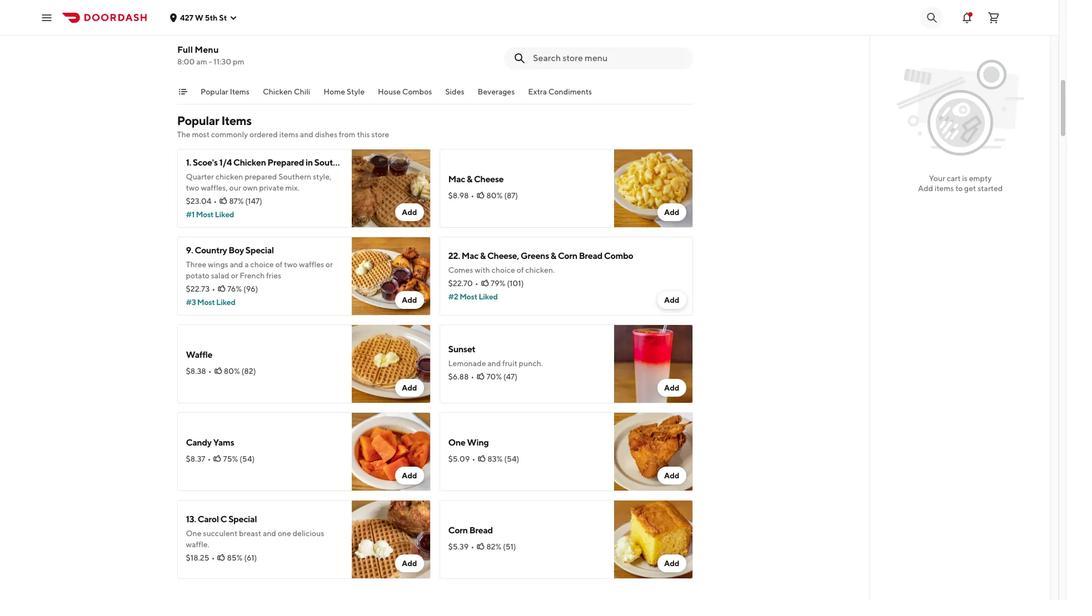 Task type: locate. For each thing, give the bounding box(es) containing it.
liked down 76%
[[216, 298, 235, 307]]

items
[[279, 130, 299, 139], [935, 184, 954, 193]]

chicken.
[[526, 266, 555, 275]]

(54)
[[240, 455, 255, 464], [504, 455, 519, 464]]

mac & cheese
[[448, 174, 504, 185]]

1 vertical spatial chicken
[[233, 157, 266, 168]]

1 horizontal spatial 80%
[[487, 191, 503, 200]]

private
[[259, 183, 284, 192]]

$22.73 •
[[186, 285, 215, 294]]

or up 76%
[[231, 271, 238, 280]]

add for corn bread
[[664, 559, 680, 568]]

two left waffles
[[284, 260, 298, 269]]

started
[[978, 184, 1003, 193]]

combos
[[402, 87, 432, 96]]

1 vertical spatial special
[[228, 514, 257, 525]]

cart
[[947, 174, 961, 183]]

of inside 22. mac & cheese, greens & corn bread combo comes with choice of chicken.
[[517, 266, 524, 275]]

(82)
[[242, 367, 256, 376]]

• up #2 most liked
[[475, 279, 479, 288]]

0 vertical spatial items
[[230, 87, 249, 96]]

0 horizontal spatial two
[[186, 183, 199, 192]]

items inside your cart is empty add items to get started
[[935, 184, 954, 193]]

& right greens
[[551, 251, 556, 261]]

80% left (87)
[[487, 191, 503, 200]]

add for candy yams
[[402, 471, 417, 480]]

or right waffles
[[326, 260, 333, 269]]

candy yams image
[[352, 413, 431, 491]]

0 vertical spatial one
[[448, 438, 466, 448]]

style right home in the left top of the page
[[347, 87, 364, 96]]

southern up mix.
[[279, 172, 311, 181]]

82% (51)
[[487, 543, 516, 551]]

#2 most liked
[[448, 292, 498, 301]]

1 (54) from the left
[[240, 455, 255, 464]]

two
[[186, 183, 199, 192], [284, 260, 298, 269]]

79% (101)
[[491, 279, 524, 288]]

0 vertical spatial corn
[[558, 251, 578, 261]]

• for $18.25 •
[[212, 554, 215, 563]]

#1 most liked
[[186, 210, 234, 219]]

corn up $5.39
[[448, 525, 468, 536]]

and left one
[[263, 529, 276, 538]]

• right the $18.25
[[212, 554, 215, 563]]

liked down the 87%
[[215, 210, 234, 219]]

0 vertical spatial 80%
[[487, 191, 503, 200]]

0 vertical spatial style
[[347, 87, 364, 96]]

(101)
[[507, 279, 524, 288]]

83%
[[488, 455, 503, 464]]

$23.04 •
[[186, 197, 217, 206]]

1 horizontal spatial (54)
[[504, 455, 519, 464]]

one up waffle.
[[186, 529, 202, 538]]

mac right 22.
[[462, 251, 479, 261]]

0 vertical spatial two
[[186, 183, 199, 192]]

add for one wing
[[664, 471, 680, 480]]

• for $5.39 •
[[471, 543, 474, 551]]

8:00
[[177, 57, 195, 66]]

$5.09 •
[[448, 455, 475, 464]]

get
[[965, 184, 976, 193]]

bread up 82%
[[469, 525, 493, 536]]

#3 most liked
[[186, 298, 235, 307]]

to
[[956, 184, 963, 193]]

83% (54)
[[488, 455, 519, 464]]

special inside '13. carol c special one succulent breast and one delicious waffle.'
[[228, 514, 257, 525]]

chicken left the chili
[[263, 87, 292, 96]]

2 horizontal spatial &
[[551, 251, 556, 261]]

lemonade
[[448, 359, 486, 368]]

1. scoe's 1/4 chicken prepared in southern style image
[[352, 149, 431, 228]]

1 horizontal spatial &
[[480, 251, 486, 261]]

1 vertical spatial style
[[353, 157, 372, 168]]

and up 70%
[[488, 359, 501, 368]]

with
[[475, 266, 490, 275]]

1 horizontal spatial of
[[517, 266, 524, 275]]

2 (54) from the left
[[504, 455, 519, 464]]

sides button
[[445, 86, 464, 104]]

punch.
[[519, 359, 543, 368]]

waffle.
[[186, 540, 209, 549]]

most for country
[[197, 298, 215, 307]]

choice up 79% (101)
[[492, 266, 515, 275]]

add for sunset
[[664, 384, 680, 392]]

from
[[339, 130, 356, 139]]

82%
[[487, 543, 502, 551]]

• for $8.37 •
[[208, 455, 211, 464]]

chicken chili button
[[263, 86, 310, 104]]

southern up style,
[[314, 157, 351, 168]]

75% (54)
[[223, 455, 255, 464]]

& up $8.98 •
[[467, 174, 472, 185]]

add button for one wing
[[658, 467, 686, 485]]

of up "fries"
[[275, 260, 283, 269]]

& up with
[[480, 251, 486, 261]]

80% (82)
[[224, 367, 256, 376]]

0 horizontal spatial one
[[186, 529, 202, 538]]

1 vertical spatial or
[[231, 271, 238, 280]]

0 horizontal spatial choice
[[250, 260, 274, 269]]

most down $22.73 •
[[197, 298, 215, 307]]

0 vertical spatial chicken
[[263, 87, 292, 96]]

add for waffle
[[402, 384, 417, 392]]

(54) right 83%
[[504, 455, 519, 464]]

items down the pm
[[230, 87, 249, 96]]

• right $6.88
[[471, 372, 474, 381]]

the
[[177, 130, 190, 139]]

1/4
[[219, 157, 232, 168]]

scoe's
[[193, 157, 218, 168]]

add button for 13. carol c special
[[395, 555, 424, 573]]

• right '$8.38'
[[208, 367, 212, 376]]

mac up $8.98
[[448, 174, 465, 185]]

bread inside 22. mac & cheese, greens & corn bread combo comes with choice of chicken.
[[579, 251, 603, 261]]

am
[[196, 57, 207, 66]]

popular inside "popular items the most commonly ordered items and dishes from this store"
[[177, 113, 219, 128]]

extra condiments
[[528, 87, 592, 96]]

dishes
[[315, 130, 337, 139]]

popular up most
[[177, 113, 219, 128]]

choice up french
[[250, 260, 274, 269]]

liked
[[215, 210, 234, 219], [479, 292, 498, 301], [216, 298, 235, 307]]

0 vertical spatial items
[[279, 130, 299, 139]]

cheese
[[474, 174, 504, 185]]

full
[[177, 44, 193, 55]]

87%
[[229, 197, 244, 206]]

0 vertical spatial popular
[[200, 87, 228, 96]]

menu
[[195, 44, 218, 55]]

1 vertical spatial popular
[[177, 113, 219, 128]]

1 vertical spatial one
[[186, 529, 202, 538]]

Item Search search field
[[533, 52, 684, 64]]

comes
[[448, 266, 473, 275]]

70% (47)
[[487, 372, 518, 381]]

0 horizontal spatial bread
[[469, 525, 493, 536]]

of
[[275, 260, 283, 269], [517, 266, 524, 275]]

add for 9. country boy special
[[402, 296, 417, 305]]

house
[[378, 87, 401, 96]]

style
[[347, 87, 364, 96], [353, 157, 372, 168]]

most down $23.04 •
[[196, 210, 214, 219]]

• for $5.09 •
[[472, 455, 475, 464]]

style inside home style button
[[347, 87, 364, 96]]

and left a
[[230, 260, 243, 269]]

1 vertical spatial 80%
[[224, 367, 240, 376]]

$23.04
[[186, 197, 211, 206]]

(54) right 75%
[[240, 455, 255, 464]]

$8.98
[[448, 191, 469, 200]]

79%
[[491, 279, 506, 288]]

13.
[[186, 514, 196, 525]]

house combos button
[[378, 86, 432, 104]]

1 horizontal spatial bread
[[579, 251, 603, 261]]

open menu image
[[40, 11, 53, 24]]

waffle image
[[352, 325, 431, 404]]

one up $5.09
[[448, 438, 466, 448]]

• right $8.37 at the bottom
[[208, 455, 211, 464]]

corn bread image
[[614, 500, 693, 579]]

87% (147)
[[229, 197, 262, 206]]

candy
[[186, 438, 212, 448]]

add for 1. scoe's 1/4 chicken prepared in southern style
[[402, 208, 417, 217]]

0 vertical spatial or
[[326, 260, 333, 269]]

#3
[[186, 298, 196, 307]]

0 horizontal spatial of
[[275, 260, 283, 269]]

80% for waffle
[[224, 367, 240, 376]]

w
[[195, 13, 203, 22]]

add button
[[395, 203, 424, 221], [658, 203, 686, 221], [395, 291, 424, 309], [658, 291, 686, 309], [395, 379, 424, 397], [658, 379, 686, 397], [395, 467, 424, 485], [658, 467, 686, 485], [395, 555, 424, 573], [658, 555, 686, 573]]

• for $22.73 •
[[212, 285, 215, 294]]

french
[[240, 271, 265, 280]]

add for 13. carol c special
[[402, 559, 417, 568]]

1 vertical spatial mac
[[462, 251, 479, 261]]

popular down -
[[200, 87, 228, 96]]

1 horizontal spatial choice
[[492, 266, 515, 275]]

1 vertical spatial two
[[284, 260, 298, 269]]

add button for 9. country boy special
[[395, 291, 424, 309]]

(51)
[[503, 543, 516, 551]]

1 horizontal spatial items
[[935, 184, 954, 193]]

1 vertical spatial items
[[935, 184, 954, 193]]

• right $8.98
[[471, 191, 474, 200]]

st
[[219, 13, 227, 22]]

items inside popular items button
[[230, 87, 249, 96]]

80% left the (82)
[[224, 367, 240, 376]]

1 horizontal spatial corn
[[558, 251, 578, 261]]

items down "your"
[[935, 184, 954, 193]]

0 vertical spatial bread
[[579, 251, 603, 261]]

chicken inside 1. scoe's 1/4 chicken prepared in southern style quarter chicken prepared southern style, two waffles, our own private mix.
[[233, 157, 266, 168]]

candy yams
[[186, 438, 234, 448]]

0 horizontal spatial or
[[231, 271, 238, 280]]

corn right greens
[[558, 251, 578, 261]]

1 horizontal spatial two
[[284, 260, 298, 269]]

special up breast
[[228, 514, 257, 525]]

• down waffles,
[[214, 197, 217, 206]]

items inside "popular items the most commonly ordered items and dishes from this store"
[[221, 113, 252, 128]]

0 horizontal spatial corn
[[448, 525, 468, 536]]

0 vertical spatial special
[[246, 245, 274, 256]]

add
[[918, 184, 933, 193], [402, 208, 417, 217], [664, 208, 680, 217], [402, 296, 417, 305], [664, 296, 680, 305], [402, 384, 417, 392], [664, 384, 680, 392], [402, 471, 417, 480], [664, 471, 680, 480], [402, 559, 417, 568], [664, 559, 680, 568]]

condiments
[[548, 87, 592, 96]]

two down quarter
[[186, 183, 199, 192]]

style down this
[[353, 157, 372, 168]]

most down the $22.70 •
[[460, 292, 477, 301]]

liked down 79%
[[479, 292, 498, 301]]

chicken inside button
[[263, 87, 292, 96]]

• right $5.39
[[471, 543, 474, 551]]

items right ordered
[[279, 130, 299, 139]]

0 horizontal spatial southern
[[279, 172, 311, 181]]

$6.88
[[448, 372, 469, 381]]

add button for corn bread
[[658, 555, 686, 573]]

• for $8.38 •
[[208, 367, 212, 376]]

items up "commonly"
[[221, 113, 252, 128]]

bread left 'combo' at the top of page
[[579, 251, 603, 261]]

0 horizontal spatial 80%
[[224, 367, 240, 376]]

1 horizontal spatial one
[[448, 438, 466, 448]]

$22.73
[[186, 285, 210, 294]]

• up #3 most liked
[[212, 285, 215, 294]]

and left "dishes"
[[300, 130, 313, 139]]

1 horizontal spatial southern
[[314, 157, 351, 168]]

special inside 9. country boy special three wings and a choice of two waffles or potato salad or french fries
[[246, 245, 274, 256]]

0 horizontal spatial items
[[279, 130, 299, 139]]

&
[[467, 174, 472, 185], [480, 251, 486, 261], [551, 251, 556, 261]]

two inside 9. country boy special three wings and a choice of two waffles or potato salad or french fries
[[284, 260, 298, 269]]

chicken up prepared
[[233, 157, 266, 168]]

of up (101) on the left of the page
[[517, 266, 524, 275]]

76%
[[227, 285, 242, 294]]

add button for sunset
[[658, 379, 686, 397]]

special up a
[[246, 245, 274, 256]]

• right $5.09
[[472, 455, 475, 464]]

and inside sunset lemonade and fruit punch.
[[488, 359, 501, 368]]

1 vertical spatial items
[[221, 113, 252, 128]]

liked for 1/4
[[215, 210, 234, 219]]

0 horizontal spatial (54)
[[240, 455, 255, 464]]

popular inside button
[[200, 87, 228, 96]]



Task type: describe. For each thing, give the bounding box(es) containing it.
sides
[[445, 87, 464, 96]]

$8.98 •
[[448, 191, 474, 200]]

of inside 9. country boy special three wings and a choice of two waffles or potato salad or french fries
[[275, 260, 283, 269]]

succulent
[[203, 529, 238, 538]]

wings
[[208, 260, 228, 269]]

combo
[[604, 251, 633, 261]]

most for scoe's
[[196, 210, 214, 219]]

(54) for yams
[[240, 455, 255, 464]]

11:30
[[213, 57, 231, 66]]

add button for waffle
[[395, 379, 424, 397]]

$18.25 •
[[186, 554, 215, 563]]

a
[[245, 260, 249, 269]]

5th
[[205, 13, 218, 22]]

fries
[[266, 271, 281, 280]]

potato
[[186, 271, 210, 280]]

$8.37
[[186, 455, 205, 464]]

items for popular items the most commonly ordered items and dishes from this store
[[221, 113, 252, 128]]

waffle
[[186, 350, 212, 360]]

fruit
[[503, 359, 517, 368]]

show menu categories image
[[178, 87, 187, 96]]

and inside '13. carol c special one succulent breast and one delicious waffle.'
[[263, 529, 276, 538]]

13. carol c special one succulent breast and one delicious waffle.
[[186, 514, 324, 549]]

76% (96)
[[227, 285, 258, 294]]

9. country boy special three wings and a choice of two waffles or potato salad or french fries
[[186, 245, 333, 280]]

427
[[180, 13, 193, 22]]

popular items button
[[200, 86, 249, 104]]

waffles,
[[201, 183, 228, 192]]

beverages button
[[478, 86, 515, 104]]

wing
[[467, 438, 489, 448]]

one inside '13. carol c special one succulent breast and one delicious waffle.'
[[186, 529, 202, 538]]

in
[[306, 157, 313, 168]]

$8.38
[[186, 367, 206, 376]]

your
[[929, 174, 946, 183]]

own
[[243, 183, 258, 192]]

1 vertical spatial southern
[[279, 172, 311, 181]]

add button for mac & cheese
[[658, 203, 686, 221]]

most
[[192, 130, 210, 139]]

0 horizontal spatial &
[[467, 174, 472, 185]]

(87)
[[504, 191, 518, 200]]

extra condiments button
[[528, 86, 592, 104]]

add inside your cart is empty add items to get started
[[918, 184, 933, 193]]

empty
[[969, 174, 992, 183]]

one wing
[[448, 438, 489, 448]]

and inside 9. country boy special three wings and a choice of two waffles or potato salad or french fries
[[230, 260, 243, 269]]

and inside "popular items the most commonly ordered items and dishes from this store"
[[300, 130, 313, 139]]

(96)
[[243, 285, 258, 294]]

popular items the most commonly ordered items and dishes from this store
[[177, 113, 389, 139]]

style inside 1. scoe's 1/4 chicken prepared in southern style quarter chicken prepared southern style, two waffles, our own private mix.
[[353, 157, 372, 168]]

9.
[[186, 245, 193, 256]]

$22.70
[[448, 279, 473, 288]]

(54) for wing
[[504, 455, 519, 464]]

liked for &
[[479, 292, 498, 301]]

this
[[357, 130, 370, 139]]

mac & cheese image
[[614, 149, 693, 228]]

store
[[372, 130, 389, 139]]

ordered
[[250, 130, 278, 139]]

full menu 8:00 am - 11:30 pm
[[177, 44, 244, 66]]

0 vertical spatial southern
[[314, 157, 351, 168]]

chili
[[294, 87, 310, 96]]

our
[[229, 183, 241, 192]]

mac inside 22. mac & cheese, greens & corn bread combo comes with choice of chicken.
[[462, 251, 479, 261]]

13. carol c special image
[[352, 500, 431, 579]]

80% (87)
[[487, 191, 518, 200]]

choice inside 22. mac & cheese, greens & corn bread combo comes with choice of chicken.
[[492, 266, 515, 275]]

sunset lemonade and fruit punch.
[[448, 344, 543, 368]]

chicken chili
[[263, 87, 310, 96]]

one wing image
[[614, 413, 693, 491]]

1. scoe's 1/4 chicken prepared in southern style quarter chicken prepared southern style, two waffles, our own private mix.
[[186, 157, 372, 192]]

427 w 5th st
[[180, 13, 227, 22]]

beverages
[[478, 87, 515, 96]]

0 vertical spatial mac
[[448, 174, 465, 185]]

$5.39 •
[[448, 543, 474, 551]]

special for boy
[[246, 245, 274, 256]]

• for $22.70 •
[[475, 279, 479, 288]]

• for $8.98 •
[[471, 191, 474, 200]]

three
[[186, 260, 206, 269]]

greens
[[521, 251, 549, 261]]

• for $6.88 •
[[471, 372, 474, 381]]

special for c
[[228, 514, 257, 525]]

salad
[[211, 271, 229, 280]]

9. country boy special image
[[352, 237, 431, 316]]

add button for 1. scoe's 1/4 chicken prepared in southern style
[[395, 203, 424, 221]]

yams
[[213, 438, 234, 448]]

items for popular items
[[230, 87, 249, 96]]

add button for candy yams
[[395, 467, 424, 485]]

0 items, open order cart image
[[987, 11, 1001, 24]]

chicken
[[216, 172, 243, 181]]

popular items
[[200, 87, 249, 96]]

items inside "popular items the most commonly ordered items and dishes from this store"
[[279, 130, 299, 139]]

waffles
[[299, 260, 324, 269]]

$22.70 •
[[448, 279, 479, 288]]

two inside 1. scoe's 1/4 chicken prepared in southern style quarter chicken prepared southern style, two waffles, our own private mix.
[[186, 183, 199, 192]]

sunset image
[[614, 325, 693, 404]]

commonly
[[211, 130, 248, 139]]

country
[[195, 245, 227, 256]]

your cart is empty add items to get started
[[918, 174, 1003, 193]]

corn bread
[[448, 525, 493, 536]]

80% for mac & cheese
[[487, 191, 503, 200]]

• for $23.04 •
[[214, 197, 217, 206]]

$5.09
[[448, 455, 470, 464]]

notification bell image
[[961, 11, 974, 24]]

75%
[[223, 455, 238, 464]]

70%
[[487, 372, 502, 381]]

breast
[[239, 529, 261, 538]]

22.
[[448, 251, 460, 261]]

(61)
[[244, 554, 257, 563]]

$8.38 •
[[186, 367, 212, 376]]

1 vertical spatial bread
[[469, 525, 493, 536]]

add for mac & cheese
[[664, 208, 680, 217]]

1 horizontal spatial or
[[326, 260, 333, 269]]

-
[[208, 57, 212, 66]]

22. mac & cheese, greens & corn bread combo comes with choice of chicken.
[[448, 251, 633, 275]]

prepared
[[245, 172, 277, 181]]

corn inside 22. mac & cheese, greens & corn bread combo comes with choice of chicken.
[[558, 251, 578, 261]]

one
[[278, 529, 291, 538]]

$5.39
[[448, 543, 469, 551]]

$6.88 •
[[448, 372, 474, 381]]

427 w 5th st button
[[169, 13, 238, 22]]

house combos
[[378, 87, 432, 96]]

1 vertical spatial corn
[[448, 525, 468, 536]]

choice inside 9. country boy special three wings and a choice of two waffles or potato salad or french fries
[[250, 260, 274, 269]]

quarter
[[186, 172, 214, 181]]

popular for popular items
[[200, 87, 228, 96]]

boy
[[229, 245, 244, 256]]

most for mac
[[460, 292, 477, 301]]

liked for boy
[[216, 298, 235, 307]]

popular for popular items the most commonly ordered items and dishes from this store
[[177, 113, 219, 128]]



Task type: vqa. For each thing, say whether or not it's contained in the screenshot.
Carol
yes



